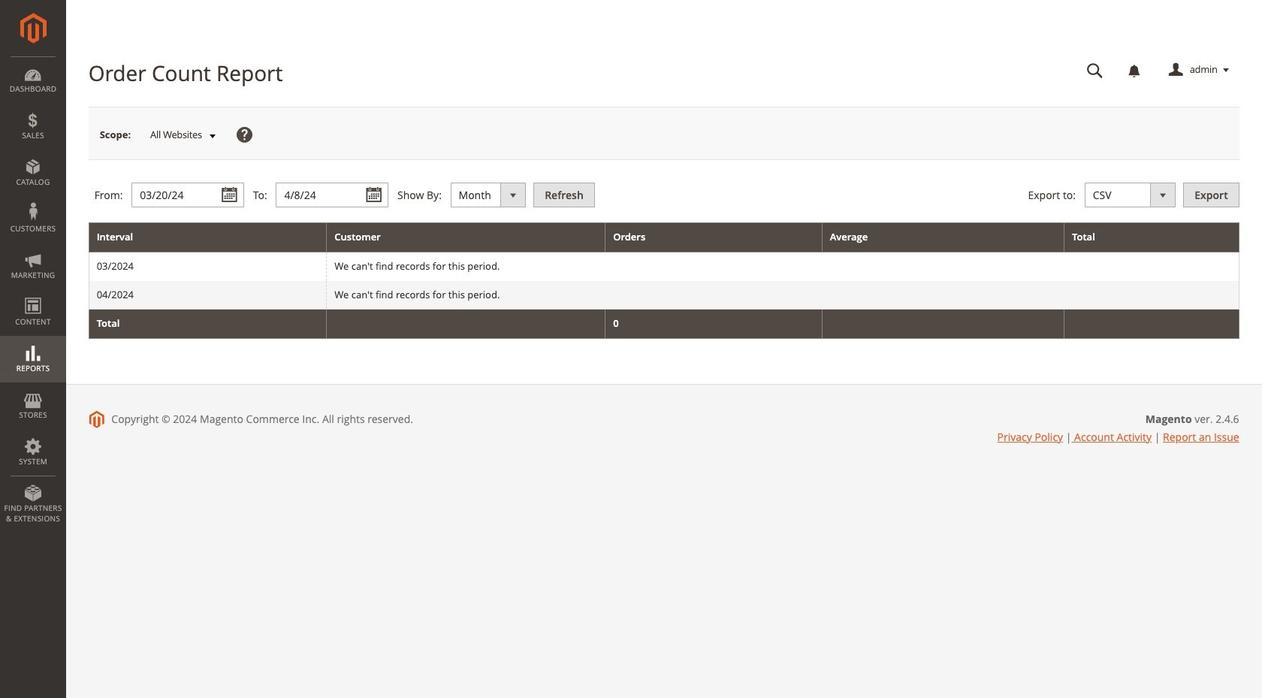 Task type: locate. For each thing, give the bounding box(es) containing it.
magento admin panel image
[[20, 13, 46, 44]]

menu bar
[[0, 56, 66, 531]]

None text field
[[1076, 57, 1114, 83], [132, 183, 244, 208], [276, 183, 389, 208], [1076, 57, 1114, 83], [132, 183, 244, 208], [276, 183, 389, 208]]



